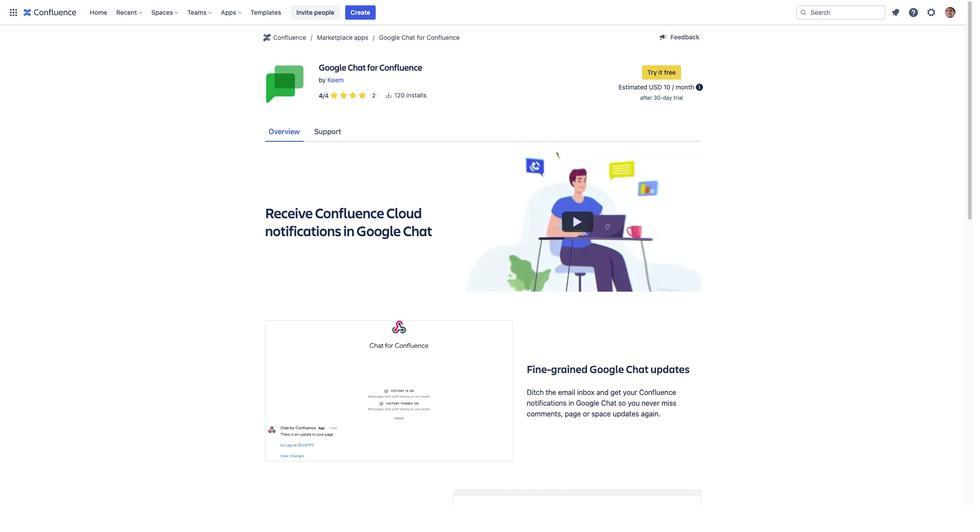Task type: vqa. For each thing, say whether or not it's contained in the screenshot.
Single
no



Task type: describe. For each thing, give the bounding box(es) containing it.
0 vertical spatial /
[[672, 83, 674, 91]]

the
[[546, 389, 556, 397]]

notifications inside ditch the email inbox and get your confluence notifications in google chat so you never miss comments, page or space updates again.
[[527, 400, 567, 408]]

notifications inside receive confluence cloud notifications in google chat
[[265, 222, 341, 241]]

home link
[[87, 5, 110, 19]]

free
[[664, 68, 676, 76]]

space
[[592, 410, 611, 418]]

email
[[558, 389, 575, 397]]

1 vertical spatial /
[[323, 92, 325, 99]]

recent button
[[114, 5, 146, 19]]

your profile and preferences image
[[945, 7, 956, 18]]

banner containing home
[[0, 0, 966, 25]]

trial
[[674, 94, 683, 101]]

so
[[618, 400, 626, 408]]

you
[[628, 400, 640, 408]]

recent
[[116, 8, 137, 16]]

chat inside google chat for confluence by keem
[[348, 61, 366, 73]]

chat inside receive confluence cloud notifications in google chat
[[403, 222, 432, 241]]

help icon image
[[908, 7, 919, 18]]

fine-grained google chat updates
[[527, 362, 690, 377]]

support tab
[[307, 122, 348, 142]]

apps
[[221, 8, 236, 16]]

inbox
[[577, 389, 595, 397]]

chat inside google chat for confluence link
[[402, 34, 415, 41]]

updates inside ditch the email inbox and get your confluence notifications in google chat so you never miss comments, page or space updates again.
[[613, 410, 639, 418]]

settings icon image
[[926, 7, 937, 18]]

marketplace apps
[[317, 34, 368, 41]]

google chat for confluence
[[379, 34, 460, 41]]

it
[[659, 68, 663, 76]]

4 / 4
[[319, 92, 329, 99]]

invite
[[296, 8, 313, 16]]

youtube's thumbnail image for the video. image
[[454, 153, 701, 292]]

again.
[[641, 410, 661, 418]]

teams button
[[185, 5, 216, 19]]

2 4 from the left
[[325, 92, 329, 99]]

Search field
[[796, 5, 886, 19]]

confluence inside ditch the email inbox and get your confluence notifications in google chat so you never miss comments, page or space updates again.
[[639, 389, 676, 397]]

templates
[[251, 8, 281, 16]]

confluence inside google chat for confluence by keem
[[379, 61, 422, 73]]

marketplace
[[317, 34, 353, 41]]

overview tab
[[262, 122, 307, 142]]

google inside receive confluence cloud notifications in google chat
[[357, 222, 401, 241]]

keem link
[[328, 76, 344, 84]]

comments,
[[527, 410, 563, 418]]

try
[[647, 68, 657, 76]]

usd 10
[[649, 83, 670, 91]]

120
[[394, 91, 405, 99]]

get
[[611, 389, 621, 397]]

ditch
[[527, 389, 544, 397]]

your
[[623, 389, 637, 397]]

notification icon image
[[890, 7, 901, 18]]

or
[[583, 410, 590, 418]]

tab list containing overview
[[262, 122, 705, 142]]

try it free button
[[642, 65, 681, 79]]

spaces button
[[149, 5, 182, 19]]

google chat for confluence by keem
[[319, 61, 422, 84]]

in inside ditch the email inbox and get your confluence notifications in google chat so you never miss comments, page or space updates again.
[[569, 400, 574, 408]]

editor info icon image
[[694, 82, 705, 92]]

estimated usd 10 / month
[[619, 83, 694, 91]]

fine-
[[527, 362, 551, 377]]

receive
[[265, 204, 313, 223]]



Task type: locate. For each thing, give the bounding box(es) containing it.
try it free
[[647, 68, 676, 76]]

google
[[379, 34, 400, 41], [319, 61, 346, 73], [357, 222, 401, 241], [590, 362, 624, 377], [576, 400, 599, 408]]

tab list
[[262, 122, 705, 142]]

for inside google chat for confluence link
[[417, 34, 425, 41]]

grained
[[551, 362, 588, 377]]

1 vertical spatial notifications
[[527, 400, 567, 408]]

create
[[351, 8, 370, 16]]

feedback
[[671, 33, 700, 41]]

keem
[[328, 76, 344, 84]]

chat
[[402, 34, 415, 41], [348, 61, 366, 73], [403, 222, 432, 241], [626, 362, 649, 377], [601, 400, 617, 408]]

1 horizontal spatial notifications
[[527, 400, 567, 408]]

30-
[[654, 94, 663, 101]]

4
[[319, 92, 323, 99], [325, 92, 329, 99]]

support
[[314, 128, 341, 136]]

for inside google chat for confluence by keem
[[367, 61, 378, 73]]

people
[[314, 8, 334, 16]]

0 horizontal spatial updates
[[613, 410, 639, 418]]

appswitcher icon image
[[8, 7, 19, 18]]

apps
[[354, 34, 368, 41]]

for down "global" element
[[417, 34, 425, 41]]

after
[[640, 94, 652, 101]]

page
[[565, 410, 581, 418]]

invite people button
[[291, 5, 340, 19]]

and
[[597, 389, 609, 397]]

miss
[[662, 400, 676, 408]]

by
[[319, 76, 326, 84]]

1 vertical spatial updates
[[613, 410, 639, 418]]

1 horizontal spatial for
[[417, 34, 425, 41]]

never
[[642, 400, 660, 408]]

for for google chat for confluence
[[417, 34, 425, 41]]

after 30-day trial
[[640, 94, 683, 101]]

google inside google chat for confluence by keem
[[319, 61, 346, 73]]

create link
[[345, 5, 376, 19]]

1 horizontal spatial in
[[569, 400, 574, 408]]

receive confluence cloud notifications in google chat
[[265, 204, 432, 241]]

/
[[672, 83, 674, 91], [323, 92, 325, 99]]

google chat for confluence link
[[379, 32, 460, 43]]

installs
[[406, 91, 427, 99]]

0 horizontal spatial for
[[367, 61, 378, 73]]

1 4 from the left
[[319, 92, 323, 99]]

0 vertical spatial for
[[417, 34, 425, 41]]

0 vertical spatial updates
[[651, 362, 690, 377]]

0 horizontal spatial /
[[323, 92, 325, 99]]

confluence link
[[262, 32, 306, 43]]

cloud
[[386, 204, 422, 223]]

google inside ditch the email inbox and get your confluence notifications in google chat so you never miss comments, page or space updates again.
[[576, 400, 599, 408]]

invite people
[[296, 8, 334, 16]]

ditch the email inbox and get your confluence notifications in google chat so you never miss comments, page or space updates again.
[[527, 389, 676, 418]]

for up 2
[[367, 61, 378, 73]]

confluence
[[273, 34, 306, 41], [427, 34, 460, 41], [379, 61, 422, 73], [315, 204, 384, 223], [639, 389, 676, 397]]

chat inside ditch the email inbox and get your confluence notifications in google chat so you never miss comments, page or space updates again.
[[601, 400, 617, 408]]

/ down "by"
[[323, 92, 325, 99]]

1 horizontal spatial /
[[672, 83, 674, 91]]

updates down the so
[[613, 410, 639, 418]]

month
[[676, 83, 694, 91]]

notifications
[[265, 222, 341, 241], [527, 400, 567, 408]]

1 vertical spatial in
[[569, 400, 574, 408]]

home
[[90, 8, 107, 16]]

spaces
[[151, 8, 173, 16]]

teams
[[187, 8, 207, 16]]

marketplace apps link
[[317, 32, 368, 43]]

day
[[663, 94, 672, 101]]

0 horizontal spatial notifications
[[265, 222, 341, 241]]

120 installs
[[394, 91, 427, 99]]

1 horizontal spatial 4
[[325, 92, 329, 99]]

global element
[[5, 0, 794, 25]]

in inside receive confluence cloud notifications in google chat
[[343, 222, 354, 241]]

updates
[[651, 362, 690, 377], [613, 410, 639, 418]]

templates link
[[248, 5, 284, 19]]

context icon image
[[262, 32, 272, 43], [262, 32, 272, 43]]

0 horizontal spatial in
[[343, 222, 354, 241]]

for for google chat for confluence by keem
[[367, 61, 378, 73]]

0 vertical spatial in
[[343, 222, 354, 241]]

estimated
[[619, 83, 647, 91]]

confluence image
[[23, 7, 76, 18], [23, 7, 76, 18]]

/ left month
[[672, 83, 674, 91]]

apps button
[[218, 5, 245, 19]]

for
[[417, 34, 425, 41], [367, 61, 378, 73]]

0 vertical spatial notifications
[[265, 222, 341, 241]]

in
[[343, 222, 354, 241], [569, 400, 574, 408]]

updates up miss
[[651, 362, 690, 377]]

confluence inside receive confluence cloud notifications in google chat
[[315, 204, 384, 223]]

feedback button
[[653, 30, 705, 44]]

download icon image
[[385, 92, 393, 99]]

overview
[[269, 128, 300, 136]]

1 horizontal spatial updates
[[651, 362, 690, 377]]

1 vertical spatial for
[[367, 61, 378, 73]]

banner
[[0, 0, 966, 25]]

search image
[[800, 9, 807, 16]]

0 horizontal spatial 4
[[319, 92, 323, 99]]

2
[[372, 92, 376, 99]]



